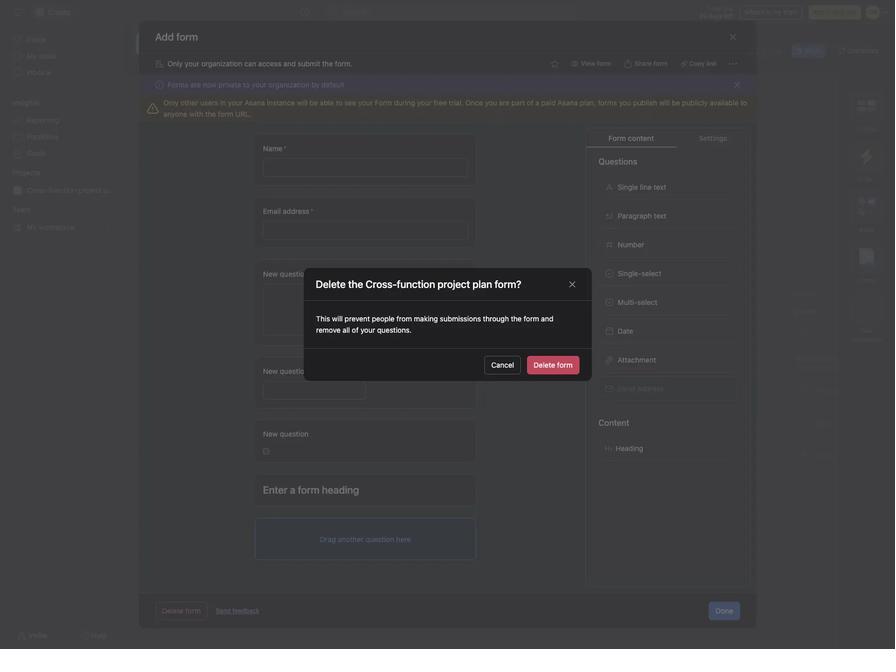 Task type: describe. For each thing, give the bounding box(es) containing it.
2 horizontal spatial delete
[[534, 361, 555, 369]]

what's in my trial?
[[745, 8, 798, 16]]

add up heading
[[604, 419, 617, 428]]

my workspace link
[[6, 219, 117, 236]]

0
[[807, 328, 811, 335]]

this will prevent people from making submissions through the form and remove all of your questions.
[[316, 315, 553, 335]]

free
[[434, 98, 447, 107]]

cross- inside dialog
[[366, 278, 397, 290]]

publish
[[633, 98, 657, 107]]

this for to do
[[648, 355, 659, 362]]

of inside this will prevent people from making submissions through the form and remove all of your questions.
[[352, 326, 358, 335]]

share for share form
[[635, 60, 652, 67]]

your up url.
[[228, 98, 243, 107]]

email address
[[618, 385, 664, 393]]

search list box
[[326, 4, 573, 21]]

0 vertical spatial delete
[[316, 278, 346, 290]]

files link
[[542, 63, 566, 75]]

form up doing button
[[863, 277, 876, 284]]

function inside projects element
[[49, 186, 76, 195]]

email address *
[[263, 207, 313, 216]]

form content
[[609, 134, 654, 143]]

delete form inside "delete the cross-function project plan form?" dialog
[[534, 361, 573, 369]]

share form
[[635, 60, 668, 67]]

name *
[[263, 144, 287, 153]]

projects button
[[0, 168, 40, 178]]

do
[[596, 307, 605, 316]]

inbox
[[27, 68, 45, 77]]

done button
[[709, 602, 740, 621]]

add collaborators for the right add collaborators button
[[814, 387, 873, 396]]

to do
[[584, 307, 605, 316]]

incomplete for to do
[[601, 328, 634, 335]]

free trial 30 days left
[[699, 5, 734, 20]]

my
[[773, 8, 782, 16]]

inbox link
[[6, 64, 117, 81]]

copy link
[[689, 60, 717, 67]]

my tasks
[[27, 51, 56, 60]]

board link
[[223, 63, 252, 75]]

your down only your organization can access and submit the form.
[[252, 80, 267, 89]]

0 vertical spatial organization
[[201, 59, 242, 68]]

your up two minutes
[[246, 314, 277, 333]]

and inside add form dialog
[[283, 59, 296, 68]]

how
[[386, 289, 407, 300]]

plan form?
[[473, 278, 522, 290]]

add up add a comment
[[814, 387, 827, 396]]

1 new from the top
[[263, 270, 278, 279]]

fields
[[862, 125, 878, 133]]

add billing info button
[[809, 5, 861, 20]]

a for add a comment
[[829, 419, 833, 428]]

send feedback link
[[216, 607, 259, 616]]

share form button
[[620, 57, 672, 71]]

1 asana from the left
[[245, 98, 265, 107]]

gr
[[746, 47, 755, 55]]

cancel button
[[485, 356, 521, 375]]

2 text from the top
[[654, 212, 666, 220]]

address for email address
[[637, 385, 664, 393]]

1 vertical spatial add collaborators button
[[584, 411, 744, 436]]

access
[[258, 59, 282, 68]]

form inside view form button
[[597, 60, 611, 67]]

invite
[[29, 632, 47, 641]]

task
[[860, 327, 874, 335]]

form left send
[[185, 607, 201, 616]]

publicly
[[682, 98, 708, 107]]

cross-function project plan inside button
[[393, 382, 468, 402]]

prevent
[[345, 315, 370, 323]]

users
[[200, 98, 218, 107]]

and for making
[[541, 315, 553, 323]]

plan inside cross-function project plan
[[393, 393, 408, 402]]

team
[[12, 205, 31, 214]]

global element
[[0, 25, 124, 87]]

name
[[263, 144, 282, 153]]

are for forms are now private to your organization by default
[[190, 80, 201, 89]]

keep
[[284, 359, 302, 368]]

your left team's
[[187, 359, 205, 368]]

private
[[218, 80, 241, 89]]

and for two minutes
[[267, 359, 282, 368]]

workflow
[[373, 64, 405, 73]]

to inside the 'how are tasks being added to this project?'
[[513, 289, 523, 300]]

enter a form heading
[[263, 485, 359, 496]]

line
[[640, 183, 652, 192]]

my for my tasks
[[27, 51, 37, 60]]

when tasks move to this section, what should happen automatically?
[[587, 355, 723, 372]]

3 new from the top
[[263, 430, 278, 439]]

people
[[372, 315, 394, 323]]

cross-function project plan inside projects element
[[27, 186, 118, 195]]

this
[[316, 315, 330, 323]]

form inside share form button
[[654, 60, 668, 67]]

another
[[338, 535, 363, 544]]

are inside only other users in your asana instance will be able to see your form during your free trial.  once you are part of a paid asana plan, forms you publish will be publicly available to anyone with the form url.
[[499, 98, 510, 107]]

1 horizontal spatial *
[[310, 207, 313, 216]]

with
[[189, 110, 203, 118]]

attachment
[[618, 356, 656, 365]]

only other users in your asana instance will be able to see your form during your free trial.  once you are part of a paid asana plan, forms you publish will be publicly available to anyone with the form url.
[[163, 98, 748, 118]]

hide sidebar image
[[13, 8, 22, 16]]

in inside only other users in your asana instance will be able to see your form during your free trial.  once you are part of a paid asana plan, forms you publish will be publicly available to anyone with the form url.
[[220, 98, 226, 107]]

available
[[710, 98, 739, 107]]

info
[[846, 8, 857, 16]]

form inside this will prevent people from making submissions through the form and remove all of your questions.
[[524, 315, 539, 323]]

1 for 1 incomplete task
[[597, 328, 600, 335]]

submissions
[[440, 315, 481, 323]]

templates
[[853, 336, 882, 344]]

your up forms
[[185, 59, 199, 68]]

tasks for when tasks move to this section, what should happen automatically?
[[605, 355, 621, 362]]

anyone
[[163, 110, 187, 118]]

2 new question from the top
[[263, 367, 308, 376]]

close image
[[733, 81, 741, 89]]

drag
[[320, 535, 336, 544]]

goals link
[[6, 145, 117, 162]]

add form dialog
[[139, 21, 757, 629]]

3 new question from the top
[[263, 430, 308, 439]]

add form
[[155, 31, 198, 42]]

cross- inside cross-function project plan
[[393, 382, 416, 391]]

automate
[[148, 359, 185, 368]]

free
[[708, 5, 721, 12]]

this for doing
[[858, 355, 869, 362]]

when for to do
[[587, 355, 604, 362]]

other
[[181, 98, 198, 107]]

add left billing
[[814, 8, 825, 16]]

list image
[[142, 38, 154, 50]]

calendar link
[[314, 63, 352, 75]]

copy
[[689, 60, 705, 67]]

are for how are tasks being added to this project?
[[409, 289, 424, 300]]

your left free
[[417, 98, 432, 107]]

delete the cross-function project plan form?
[[316, 278, 522, 290]]

once
[[466, 98, 483, 107]]

instance
[[267, 98, 295, 107]]

files
[[551, 64, 566, 73]]

your inside this will prevent people from making submissions through the form and remove all of your questions.
[[360, 326, 375, 335]]

start
[[148, 314, 183, 333]]

0 horizontal spatial delete form button
[[155, 602, 208, 621]]

0 vertical spatial project
[[78, 186, 102, 195]]

the left 'form.'
[[322, 59, 333, 68]]

email for email address
[[618, 385, 635, 393]]

reporting
[[27, 116, 59, 125]]

from
[[396, 315, 412, 323]]

insights
[[12, 98, 39, 107]]

list
[[199, 64, 211, 73]]

insights button
[[0, 98, 39, 108]]

paragraph
[[618, 212, 652, 220]]

form left happen
[[557, 361, 573, 369]]

collaborators for the right add collaborators button
[[829, 387, 873, 396]]

1 you from the left
[[485, 98, 497, 107]]

form inside only other users in your asana instance will be able to see your form during your free trial.  once you are part of a paid asana plan, forms you publish will be publicly available to anyone with the form url.
[[218, 110, 233, 118]]

move for doing
[[833, 355, 849, 362]]

start building your workflow in two minutes automate your team's process and keep work flowing.
[[148, 314, 318, 379]]

tasks inside the 'how are tasks being added to this project?'
[[426, 289, 451, 300]]

see
[[345, 98, 356, 107]]

view form
[[581, 60, 611, 67]]

tasks for my tasks
[[39, 51, 56, 60]]

messages link
[[488, 63, 530, 75]]

teams element
[[0, 201, 124, 238]]

view form button
[[566, 57, 616, 71]]

cross-function project plan button
[[374, 376, 534, 408]]

part
[[512, 98, 525, 107]]

board
[[232, 64, 252, 73]]

to left see
[[336, 98, 343, 107]]

process
[[235, 359, 265, 368]]

how are tasks being added to this project?
[[386, 289, 523, 315]]

insights element
[[0, 94, 124, 164]]



Task type: vqa. For each thing, say whether or not it's contained in the screenshot.
the 2 fields
yes



Task type: locate. For each thing, give the bounding box(es) containing it.
delete right the cancel
[[534, 361, 555, 369]]

task templates
[[853, 327, 882, 344]]

be left the publicly
[[672, 98, 680, 107]]

tasks up "templates"
[[846, 328, 862, 335]]

questions
[[599, 157, 637, 166]]

in right users in the top left of the page
[[220, 98, 226, 107]]

are left now
[[190, 80, 201, 89]]

task
[[635, 328, 648, 335]]

my tasks link
[[6, 48, 117, 64]]

1 move from the left
[[623, 355, 639, 362]]

1 horizontal spatial share
[[805, 47, 821, 55]]

2 vertical spatial a
[[290, 485, 295, 496]]

paid
[[542, 98, 556, 107]]

select up the 'task'
[[637, 298, 657, 307]]

timeline link
[[264, 63, 301, 75]]

left
[[724, 12, 734, 20]]

doing button
[[795, 302, 895, 321]]

overview link
[[138, 63, 178, 75]]

section for doing
[[795, 291, 817, 298]]

only up forms
[[168, 59, 183, 68]]

plan,
[[580, 98, 596, 107]]

add collaborators up heading
[[604, 419, 663, 428]]

and left keep
[[267, 359, 282, 368]]

2 vertical spatial new
[[263, 430, 278, 439]]

to do button
[[584, 302, 744, 321]]

cross- up people
[[366, 278, 397, 290]]

1 horizontal spatial are
[[409, 289, 424, 300]]

the right through
[[511, 315, 522, 323]]

1 horizontal spatial email
[[618, 385, 635, 393]]

when down 0
[[797, 355, 814, 362]]

1 up doing button
[[858, 277, 861, 284]]

to down close image
[[741, 98, 748, 107]]

1 section from the left
[[584, 291, 607, 298]]

1 for 1 form
[[858, 277, 861, 284]]

move inside when tasks move to this section,
[[833, 355, 849, 362]]

function inside cross-function project plan
[[416, 382, 443, 391]]

trial.
[[449, 98, 464, 107]]

you right forms
[[619, 98, 631, 107]]

2 you from the left
[[619, 98, 631, 107]]

1 vertical spatial email
[[618, 385, 635, 393]]

share up publish
[[635, 60, 652, 67]]

send feedback
[[216, 608, 259, 615]]

asana up url.
[[245, 98, 265, 107]]

0 vertical spatial cross-function project plan
[[27, 186, 118, 195]]

text right line
[[654, 183, 666, 192]]

add collaborators for bottom add collaborators button
[[604, 419, 663, 428]]

2 vertical spatial are
[[409, 289, 424, 300]]

1 incomplete from the left
[[601, 328, 634, 335]]

when inside when tasks move to this section, what should happen automatically?
[[587, 355, 604, 362]]

2 vertical spatial new question
[[263, 430, 308, 439]]

0 incomplete tasks
[[807, 328, 862, 335]]

1 vertical spatial collaborators
[[619, 419, 663, 428]]

to up the automatically?
[[641, 355, 647, 362]]

0 horizontal spatial address
[[283, 207, 309, 216]]

when for doing
[[797, 355, 814, 362]]

0 vertical spatial a
[[536, 98, 540, 107]]

1 be from the left
[[310, 98, 318, 107]]

close this dialog image
[[568, 280, 576, 289]]

0 horizontal spatial you
[[485, 98, 497, 107]]

0 vertical spatial *
[[283, 144, 287, 153]]

section, down "templates"
[[871, 355, 895, 362]]

1 horizontal spatial you
[[619, 98, 631, 107]]

share for share
[[805, 47, 821, 55]]

email for email address *
[[263, 207, 281, 216]]

tasks inside when tasks move to this section, what should happen automatically?
[[605, 355, 621, 362]]

of
[[527, 98, 534, 107], [352, 326, 358, 335]]

form up questions
[[609, 134, 626, 143]]

1 vertical spatial function
[[397, 278, 435, 290]]

in up team's
[[216, 334, 229, 354]]

workspace
[[39, 223, 75, 232]]

2 when from the left
[[797, 355, 814, 362]]

1 vertical spatial new
[[263, 367, 278, 376]]

0 vertical spatial my
[[27, 51, 37, 60]]

form left copy
[[654, 60, 668, 67]]

add
[[814, 8, 825, 16], [814, 387, 827, 396], [604, 419, 617, 428], [814, 419, 827, 428]]

form left during
[[375, 98, 392, 107]]

1 horizontal spatial delete form button
[[527, 356, 580, 375]]

cross- down manually
[[393, 382, 416, 391]]

in left 'my'
[[767, 8, 772, 16]]

delete form button left happen
[[527, 356, 580, 375]]

collaborators for bottom add collaborators button
[[619, 419, 663, 428]]

1 horizontal spatial and
[[283, 59, 296, 68]]

this inside when tasks move to this section,
[[858, 355, 869, 362]]

None text field
[[167, 35, 299, 53]]

form
[[597, 60, 611, 67], [654, 60, 668, 67], [218, 110, 233, 118], [863, 277, 876, 284], [524, 315, 539, 323], [557, 361, 573, 369], [185, 607, 201, 616]]

1 vertical spatial form
[[609, 134, 626, 143]]

0 vertical spatial select
[[641, 269, 662, 278]]

form left url.
[[218, 110, 233, 118]]

this up the automatically?
[[648, 355, 659, 362]]

1 vertical spatial in
[[220, 98, 226, 107]]

add collaborators down when tasks move to this section, on the right bottom
[[814, 387, 873, 396]]

remove
[[316, 326, 340, 335]]

1 vertical spatial are
[[499, 98, 510, 107]]

section for to do
[[584, 291, 607, 298]]

0 horizontal spatial will
[[297, 98, 308, 107]]

send
[[216, 608, 231, 615]]

question
[[280, 270, 308, 279], [280, 367, 308, 376], [280, 430, 308, 439], [365, 535, 394, 544]]

only for only your organization can access and submit the form.
[[168, 59, 183, 68]]

date
[[618, 327, 633, 336]]

and inside start building your workflow in two minutes automate your team's process and keep work flowing.
[[267, 359, 282, 368]]

text right paragraph
[[654, 212, 666, 220]]

this inside when tasks move to this section, what should happen automatically?
[[648, 355, 659, 362]]

plan inside cross-function project plan link
[[104, 186, 118, 195]]

form inside only other users in your asana instance will be able to see your form during your free trial.  once you are part of a paid asana plan, forms you publish will be publicly available to anyone with the form url.
[[375, 98, 392, 107]]

delete the cross-function project plan form? dialog
[[304, 268, 592, 382]]

incomplete for doing
[[813, 328, 845, 335]]

1 horizontal spatial be
[[672, 98, 680, 107]]

projects element
[[0, 164, 124, 201]]

home link
[[6, 31, 117, 48]]

single
[[618, 183, 638, 192]]

the inside only other users in your asana instance will be able to see your form during your free trial.  once you are part of a paid asana plan, forms you publish will be publicly available to anyone with the form url.
[[205, 110, 216, 118]]

my inside 'link'
[[27, 51, 37, 60]]

1 horizontal spatial add collaborators button
[[795, 379, 895, 404]]

1 text from the top
[[654, 183, 666, 192]]

0 horizontal spatial move
[[623, 355, 639, 362]]

a left paid
[[536, 98, 540, 107]]

select for multi-
[[637, 298, 657, 307]]

list link
[[190, 63, 211, 75]]

section, for to do
[[661, 355, 685, 362]]

copy link button
[[677, 57, 722, 71]]

tasks inside when tasks move to this section,
[[815, 355, 831, 362]]

2 this from the left
[[858, 355, 869, 362]]

calendar
[[322, 64, 352, 73]]

are right how
[[409, 289, 424, 300]]

0 vertical spatial in
[[767, 8, 772, 16]]

0 horizontal spatial email
[[263, 207, 281, 216]]

by
[[312, 80, 320, 89]]

1 horizontal spatial 1
[[858, 277, 861, 284]]

0 horizontal spatial a
[[290, 485, 295, 496]]

settings
[[699, 134, 728, 143]]

tasks up "this project?" in the top of the page
[[426, 289, 451, 300]]

2 horizontal spatial will
[[659, 98, 670, 107]]

a left comment
[[829, 419, 833, 428]]

will inside this will prevent people from making submissions through the form and remove all of your questions.
[[332, 315, 343, 323]]

comment
[[835, 419, 866, 428]]

0 vertical spatial email
[[263, 207, 281, 216]]

tasks up happen
[[605, 355, 621, 362]]

2 section, from the left
[[871, 355, 895, 362]]

0 vertical spatial add collaborators button
[[795, 379, 895, 404]]

section, left what
[[661, 355, 685, 362]]

delete form left happen
[[534, 361, 573, 369]]

organization up private at left
[[201, 59, 242, 68]]

and left to
[[541, 315, 553, 323]]

0 horizontal spatial form
[[375, 98, 392, 107]]

2 asana from the left
[[558, 98, 578, 107]]

delete up this
[[316, 278, 346, 290]]

my down team
[[27, 223, 37, 232]]

home
[[27, 35, 46, 44]]

1 vertical spatial organization
[[269, 80, 310, 89]]

1 horizontal spatial delete form
[[534, 361, 573, 369]]

section, inside when tasks move to this section, what should happen automatically?
[[661, 355, 685, 362]]

2 vertical spatial and
[[267, 359, 282, 368]]

0 vertical spatial address
[[283, 207, 309, 216]]

of right part
[[527, 98, 534, 107]]

tasks down home
[[39, 51, 56, 60]]

when up happen
[[587, 355, 604, 362]]

2 new from the top
[[263, 367, 278, 376]]

add left comment
[[814, 419, 827, 428]]

my inside teams element
[[27, 223, 37, 232]]

section up doing
[[795, 291, 817, 298]]

2 vertical spatial project
[[445, 382, 468, 391]]

in inside what's in my trial? button
[[767, 8, 772, 16]]

collaborators up heading
[[619, 419, 663, 428]]

1 horizontal spatial this
[[858, 355, 869, 362]]

cross- inside projects element
[[27, 186, 49, 195]]

0 vertical spatial only
[[168, 59, 183, 68]]

of inside only other users in your asana instance will be able to see your form during your free trial.  once you are part of a paid asana plan, forms you publish will be publicly available to anyone with the form url.
[[527, 98, 534, 107]]

0 horizontal spatial cross-function project plan
[[27, 186, 118, 195]]

0 vertical spatial and
[[283, 59, 296, 68]]

select
[[641, 269, 662, 278], [637, 298, 657, 307]]

share
[[805, 47, 821, 55], [635, 60, 652, 67]]

add collaborators button down set assignee button
[[584, 411, 744, 436]]

1 vertical spatial cross-function project plan
[[393, 382, 468, 402]]

multi-select
[[618, 298, 657, 307]]

0 horizontal spatial incomplete
[[601, 328, 634, 335]]

now
[[203, 80, 217, 89]]

section, for doing
[[871, 355, 895, 362]]

you right once
[[485, 98, 497, 107]]

add collaborators
[[814, 387, 873, 396], [604, 419, 663, 428]]

0 horizontal spatial section
[[584, 291, 607, 298]]

1 vertical spatial only
[[163, 98, 179, 107]]

1 vertical spatial project
[[438, 278, 470, 290]]

close this dialog image
[[729, 33, 737, 41]]

share inside add form dialog
[[635, 60, 652, 67]]

tasks down '0 incomplete tasks'
[[815, 355, 831, 362]]

select for single-
[[641, 269, 662, 278]]

section,
[[661, 355, 685, 362], [871, 355, 895, 362]]

a inside button
[[829, 419, 833, 428]]

move up the automatically?
[[623, 355, 639, 362]]

*
[[283, 144, 287, 153], [310, 207, 313, 216]]

timeline
[[272, 64, 301, 73]]

search button
[[326, 4, 573, 21]]

automatically?
[[610, 364, 654, 372]]

assignee
[[617, 387, 647, 396]]

to down "templates"
[[851, 355, 857, 362]]

0 vertical spatial text
[[654, 183, 666, 192]]

1 when from the left
[[587, 355, 604, 362]]

to inside when tasks move to this section, what should happen automatically?
[[641, 355, 647, 362]]

1 my from the top
[[27, 51, 37, 60]]

portfolios
[[27, 132, 59, 141]]

1 vertical spatial 1
[[597, 328, 600, 335]]

to right added
[[513, 289, 523, 300]]

in inside start building your workflow in two minutes automate your team's process and keep work flowing.
[[216, 334, 229, 354]]

move for to do
[[623, 355, 639, 362]]

2 incomplete from the left
[[813, 328, 845, 335]]

0 vertical spatial cross-
[[27, 186, 49, 195]]

1 horizontal spatial form
[[609, 134, 626, 143]]

1 new question from the top
[[263, 270, 308, 279]]

1 vertical spatial select
[[637, 298, 657, 307]]

add collaborators button down when tasks move to this section, on the right bottom
[[795, 379, 895, 404]]

to right private at left
[[243, 80, 250, 89]]

delete inside add form dialog
[[162, 607, 183, 616]]

section, inside when tasks move to this section,
[[871, 355, 895, 362]]

1
[[858, 277, 861, 284], [597, 328, 600, 335]]

select up multi-select
[[641, 269, 662, 278]]

1 horizontal spatial plan
[[393, 393, 408, 402]]

0 vertical spatial collaborators
[[829, 387, 873, 396]]

project inside cross-function project plan
[[445, 382, 468, 391]]

my up inbox on the top left
[[27, 51, 37, 60]]

1 horizontal spatial delete
[[316, 278, 346, 290]]

only up anyone
[[163, 98, 179, 107]]

my workspace
[[27, 223, 75, 232]]

added
[[482, 289, 511, 300]]

to
[[584, 307, 594, 316]]

messages
[[496, 64, 530, 73]]

2 section from the left
[[795, 291, 817, 298]]

delete form button
[[527, 356, 580, 375], [155, 602, 208, 621]]

1 vertical spatial of
[[352, 326, 358, 335]]

to inside when tasks move to this section,
[[851, 355, 857, 362]]

and left submit
[[283, 59, 296, 68]]

my for my workspace
[[27, 223, 37, 232]]

only for only other users in your asana instance will be able to see your form during your free trial.  once you are part of a paid asana plan, forms you publish will be publicly available to anyone with the form url.
[[163, 98, 179, 107]]

1 horizontal spatial move
[[833, 355, 849, 362]]

through
[[483, 315, 509, 323]]

2 my from the top
[[27, 223, 37, 232]]

0 vertical spatial delete form button
[[527, 356, 580, 375]]

cancel
[[491, 361, 514, 369]]

done
[[716, 607, 734, 616]]

2 vertical spatial cross-
[[393, 382, 416, 391]]

be left able
[[310, 98, 318, 107]]

0 horizontal spatial when
[[587, 355, 604, 362]]

only inside only other users in your asana instance will be able to see your form during your free trial.  once you are part of a paid asana plan, forms you publish will be publicly available to anyone with the form url.
[[163, 98, 179, 107]]

in
[[767, 8, 772, 16], [220, 98, 226, 107], [216, 334, 229, 354]]

1 horizontal spatial collaborators
[[829, 387, 873, 396]]

0 horizontal spatial be
[[310, 98, 318, 107]]

1 horizontal spatial section
[[795, 291, 817, 298]]

tasks inside 'link'
[[39, 51, 56, 60]]

1 horizontal spatial organization
[[269, 80, 310, 89]]

asana right paid
[[558, 98, 578, 107]]

2 vertical spatial delete
[[162, 607, 183, 616]]

delete form
[[534, 361, 573, 369], [162, 607, 201, 616]]

forms
[[168, 80, 188, 89]]

0 vertical spatial 1
[[858, 277, 861, 284]]

view
[[581, 60, 596, 67]]

and inside this will prevent people from making submissions through the form and remove all of your questions.
[[541, 315, 553, 323]]

delete form inside add form dialog
[[162, 607, 201, 616]]

of right all
[[352, 326, 358, 335]]

function inside dialog
[[397, 278, 435, 290]]

are left part
[[499, 98, 510, 107]]

will right publish
[[659, 98, 670, 107]]

goals
[[27, 149, 46, 158]]

2 horizontal spatial a
[[829, 419, 833, 428]]

0 horizontal spatial collaborators
[[619, 419, 663, 428]]

will right this
[[332, 315, 343, 323]]

1 vertical spatial new question
[[263, 367, 308, 376]]

single-
[[618, 269, 641, 278]]

the down users in the top left of the page
[[205, 110, 216, 118]]

project inside dialog
[[438, 278, 470, 290]]

cross- down the projects
[[27, 186, 49, 195]]

when inside when tasks move to this section,
[[797, 355, 814, 362]]

2 horizontal spatial and
[[541, 315, 553, 323]]

0 horizontal spatial section,
[[661, 355, 685, 362]]

0 horizontal spatial share
[[635, 60, 652, 67]]

0 horizontal spatial organization
[[201, 59, 242, 68]]

0 horizontal spatial asana
[[245, 98, 265, 107]]

single-select
[[618, 269, 662, 278]]

when
[[587, 355, 604, 362], [797, 355, 814, 362]]

0 vertical spatial delete form
[[534, 361, 573, 369]]

form right through
[[524, 315, 539, 323]]

move down '0 incomplete tasks'
[[833, 355, 849, 362]]

add a comment
[[814, 419, 866, 428]]

projects
[[12, 168, 40, 177]]

the inside this will prevent people from making submissions through the form and remove all of your questions.
[[511, 315, 522, 323]]

incomplete right 0
[[813, 328, 845, 335]]

during
[[394, 98, 415, 107]]

1 down the do
[[597, 328, 600, 335]]

a inside only other users in your asana instance will be able to see your form during your free trial.  once you are part of a paid asana plan, forms you publish will be publicly available to anyone with the form url.
[[536, 98, 540, 107]]

0 horizontal spatial are
[[190, 80, 201, 89]]

add to starred image
[[551, 60, 559, 68]]

invite button
[[10, 627, 54, 646]]

organization down "timeline"
[[269, 80, 310, 89]]

trial
[[723, 5, 734, 12]]

only
[[168, 59, 183, 68], [163, 98, 179, 107]]

a for enter a form heading
[[290, 485, 295, 496]]

0 horizontal spatial delete
[[162, 607, 183, 616]]

section up to do
[[584, 291, 607, 298]]

2 be from the left
[[672, 98, 680, 107]]

form right view
[[597, 60, 611, 67]]

incomplete left the 'task'
[[601, 328, 634, 335]]

able
[[320, 98, 334, 107]]

1 horizontal spatial add collaborators
[[814, 387, 873, 396]]

1 vertical spatial address
[[637, 385, 664, 393]]

1 horizontal spatial address
[[637, 385, 664, 393]]

1 horizontal spatial a
[[536, 98, 540, 107]]

dashboard link
[[430, 63, 475, 75]]

address for email address *
[[283, 207, 309, 216]]

are inside the 'how are tasks being added to this project?'
[[409, 289, 424, 300]]

a right enter
[[290, 485, 295, 496]]

collaborators down when tasks move to this section, on the right bottom
[[829, 387, 873, 396]]

all
[[342, 326, 350, 335]]

0 horizontal spatial plan
[[104, 186, 118, 195]]

will right instance
[[297, 98, 308, 107]]

0 vertical spatial share
[[805, 47, 821, 55]]

0 vertical spatial new
[[263, 270, 278, 279]]

2 move from the left
[[833, 355, 849, 362]]

1 section, from the left
[[661, 355, 685, 362]]

0 horizontal spatial add collaborators
[[604, 419, 663, 428]]

1 vertical spatial delete form
[[162, 607, 201, 616]]

2 vertical spatial function
[[416, 382, 443, 391]]

delete form button left send
[[155, 602, 208, 621]]

making
[[414, 315, 438, 323]]

cross-
[[27, 186, 49, 195], [366, 278, 397, 290], [393, 382, 416, 391]]

1 horizontal spatial of
[[527, 98, 534, 107]]

1 form
[[858, 277, 876, 284]]

tasks for when tasks move to this section, 
[[815, 355, 831, 362]]

move inside when tasks move to this section, what should happen automatically?
[[623, 355, 639, 362]]

1 vertical spatial and
[[541, 315, 553, 323]]

1 this from the left
[[648, 355, 659, 362]]

0 vertical spatial function
[[49, 186, 76, 195]]

delete form left send
[[162, 607, 201, 616]]

delete left send
[[162, 607, 183, 616]]

1 horizontal spatial will
[[332, 315, 343, 323]]

share down add billing info button
[[805, 47, 821, 55]]

questions.
[[377, 326, 412, 335]]

2 vertical spatial in
[[216, 334, 229, 354]]

team button
[[0, 205, 31, 215]]

the up prevent
[[348, 278, 363, 290]]

your right see
[[358, 98, 373, 107]]

dashboard
[[438, 64, 475, 73]]

0 horizontal spatial and
[[267, 359, 282, 368]]

your down prevent
[[360, 326, 375, 335]]

forms are now private to your organization by default
[[168, 80, 345, 89]]



